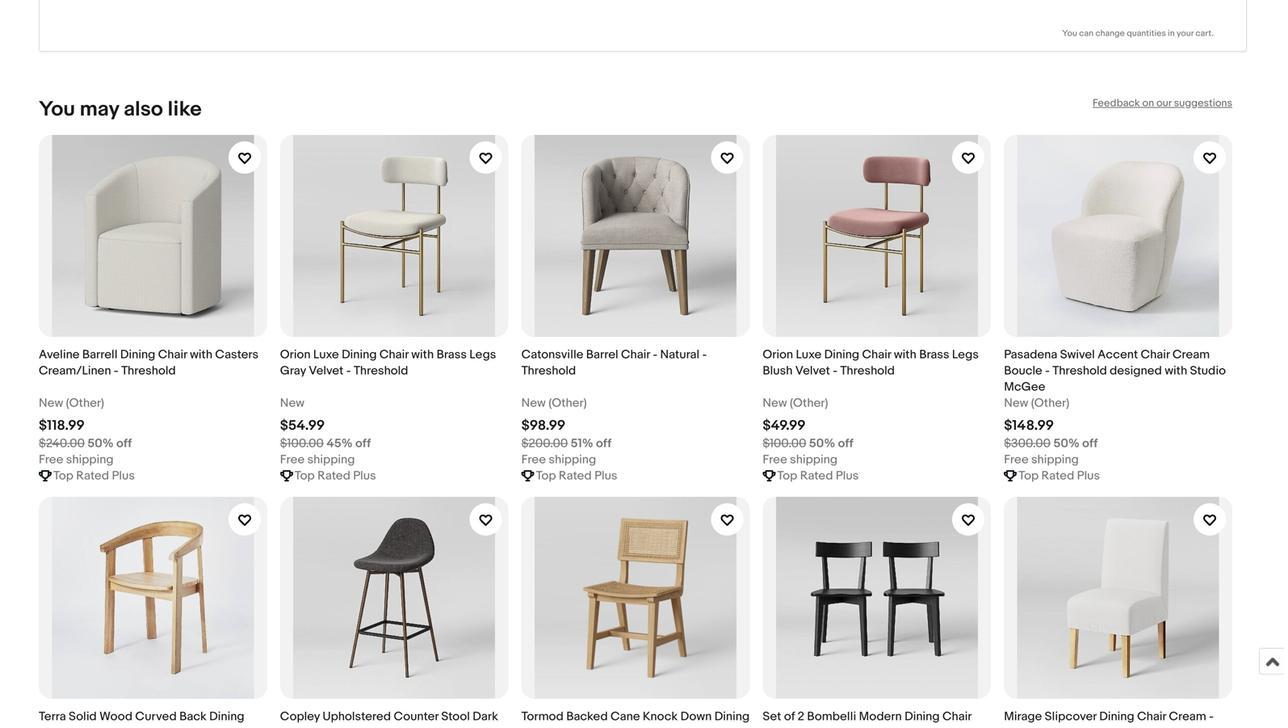 Task type: locate. For each thing, give the bounding box(es) containing it.
2 top from the left
[[295, 469, 315, 483]]

chair inside orion luxe dining chair with brass legs blush velvet - threshold
[[862, 348, 892, 362]]

you
[[1063, 28, 1078, 39], [39, 97, 75, 122]]

with
[[190, 348, 213, 362], [411, 348, 434, 362], [894, 348, 917, 362], [1165, 364, 1188, 378]]

1 horizontal spatial free shipping text field
[[1004, 452, 1079, 468]]

1 off from the left
[[116, 436, 132, 451]]

1 horizontal spatial new (other) text field
[[522, 395, 587, 411]]

Top Rated Plus text field
[[53, 468, 135, 484], [295, 468, 376, 484]]

top down $200.00
[[536, 469, 556, 483]]

casters
[[215, 348, 259, 362]]

(other) inside the 'pasadena swivel accent chair cream boucle - threshold designed with studio mcgee new (other) $148.99 $300.00 50% off free shipping'
[[1032, 396, 1070, 411]]

previous price $240.00 50% off text field
[[39, 436, 132, 452]]

brass inside orion luxe dining chair with brass legs gray velvet - threshold
[[437, 348, 467, 362]]

0 horizontal spatial brass
[[437, 348, 467, 362]]

5 shipping from the left
[[1032, 453, 1079, 467]]

$49.99 text field
[[763, 417, 806, 434]]

1 vertical spatial you
[[39, 97, 75, 122]]

2 new from the left
[[280, 396, 305, 411]]

2 threshold from the left
[[354, 364, 408, 378]]

legs inside orion luxe dining chair with brass legs gray velvet - threshold
[[470, 348, 496, 362]]

new
[[39, 396, 63, 411], [280, 396, 305, 411], [522, 396, 546, 411], [763, 396, 787, 411], [1004, 396, 1029, 411]]

5 free from the left
[[1004, 453, 1029, 467]]

top rated plus text field down previous price $100.00 50% off text field
[[778, 468, 859, 484]]

dining
[[120, 348, 155, 362], [342, 348, 377, 362], [825, 348, 860, 362]]

50% inside "new (other) $118.99 $240.00 50% off free shipping"
[[88, 436, 114, 451]]

top rated plus text field down previous price $240.00 50% off text field
[[53, 468, 135, 484]]

2 free shipping text field from the left
[[280, 452, 355, 468]]

chair inside aveline barrell dining chair with casters cream/linen - threshold
[[158, 348, 187, 362]]

0 horizontal spatial free shipping text field
[[39, 452, 114, 468]]

(other) up $98.99
[[549, 396, 587, 411]]

3 new from the left
[[522, 396, 546, 411]]

chair for $49.99
[[862, 348, 892, 362]]

1 horizontal spatial orion
[[763, 348, 794, 362]]

(other) inside new (other) $98.99 $200.00 51% off free shipping
[[549, 396, 587, 411]]

legs left pasadena
[[952, 348, 979, 362]]

2 off from the left
[[356, 436, 371, 451]]

velvet inside orion luxe dining chair with brass legs blush velvet - threshold
[[796, 364, 830, 378]]

aveline barrell dining chair with casters cream/linen - threshold
[[39, 348, 259, 378]]

1 threshold from the left
[[121, 364, 176, 378]]

50% right $240.00
[[88, 436, 114, 451]]

4 free from the left
[[763, 453, 788, 467]]

5 top from the left
[[1019, 469, 1039, 483]]

1 horizontal spatial brass
[[920, 348, 950, 362]]

plus for $54.99
[[353, 469, 376, 483]]

accent
[[1098, 348, 1139, 362]]

1 dining from the left
[[120, 348, 155, 362]]

1 top from the left
[[53, 469, 73, 483]]

off inside the 'pasadena swivel accent chair cream boucle - threshold designed with studio mcgee new (other) $148.99 $300.00 50% off free shipping'
[[1083, 436, 1098, 451]]

dining inside aveline barrell dining chair with casters cream/linen - threshold
[[120, 348, 155, 362]]

0 horizontal spatial orion
[[280, 348, 311, 362]]

4 new from the left
[[763, 396, 787, 411]]

- inside orion luxe dining chair with brass legs blush velvet - threshold
[[833, 364, 838, 378]]

3 off from the left
[[596, 436, 612, 451]]

1 plus from the left
[[112, 469, 135, 483]]

50% down new (other) text field
[[809, 436, 836, 451]]

free down $54.99 text box
[[280, 453, 305, 467]]

shipping down previous price $300.00 50% off text box
[[1032, 453, 1079, 467]]

free shipping text field for $49.99
[[763, 452, 838, 468]]

1 chair from the left
[[158, 348, 187, 362]]

3 top rated plus text field from the left
[[1019, 468, 1101, 484]]

top rated plus down previous price $300.00 50% off text box
[[1019, 469, 1101, 483]]

plus down previous price $100.00 50% off text field
[[836, 469, 859, 483]]

velvet for (other)
[[796, 364, 830, 378]]

5 threshold from the left
[[1053, 364, 1108, 378]]

4 chair from the left
[[862, 348, 892, 362]]

0 horizontal spatial free shipping text field
[[763, 452, 838, 468]]

1 top rated plus text field from the left
[[536, 468, 618, 484]]

rated down previous price $240.00 50% off text field
[[76, 469, 109, 483]]

5 top rated plus from the left
[[1019, 469, 1101, 483]]

rated for $49.99
[[800, 469, 833, 483]]

shipping
[[66, 453, 114, 467], [307, 453, 355, 467], [549, 453, 596, 467], [790, 453, 838, 467], [1032, 453, 1079, 467]]

rated down previous price $300.00 50% off text box
[[1042, 469, 1075, 483]]

top down previous price $100.00 45% off text box
[[295, 469, 315, 483]]

1 horizontal spatial top rated plus text field
[[295, 468, 376, 484]]

plus for $148.99
[[1078, 469, 1101, 483]]

velvet inside orion luxe dining chair with brass legs gray velvet - threshold
[[309, 364, 344, 378]]

new inside the 'pasadena swivel accent chair cream boucle - threshold designed with studio mcgee new (other) $148.99 $300.00 50% off free shipping'
[[1004, 396, 1029, 411]]

3 threshold from the left
[[522, 364, 576, 378]]

1 luxe from the left
[[313, 348, 339, 362]]

top rated plus down 51%
[[536, 469, 618, 483]]

4 top from the left
[[778, 469, 798, 483]]

orion up gray
[[280, 348, 311, 362]]

velvet
[[309, 364, 344, 378], [796, 364, 830, 378]]

luxe up "$54.99"
[[313, 348, 339, 362]]

new for $49.99
[[763, 396, 787, 411]]

cream
[[1173, 348, 1210, 362]]

plus down previous price $300.00 50% off text box
[[1078, 469, 1101, 483]]

velvet right blush
[[796, 364, 830, 378]]

catonsville
[[522, 348, 584, 362]]

shipping inside "new (other) $118.99 $240.00 50% off free shipping"
[[66, 453, 114, 467]]

brass for $54.99
[[437, 348, 467, 362]]

3 50% from the left
[[1054, 436, 1080, 451]]

top rated plus text field down 51%
[[536, 468, 618, 484]]

2 horizontal spatial free shipping text field
[[522, 452, 596, 468]]

2 brass from the left
[[920, 348, 950, 362]]

top down $240.00
[[53, 469, 73, 483]]

0 horizontal spatial you
[[39, 97, 75, 122]]

4 shipping from the left
[[790, 453, 838, 467]]

natural
[[660, 348, 700, 362]]

1 horizontal spatial velvet
[[796, 364, 830, 378]]

1 horizontal spatial you
[[1063, 28, 1078, 39]]

$148.99
[[1004, 417, 1054, 434]]

new (other) text field up $118.99 text field
[[39, 395, 104, 411]]

orion luxe dining chair with brass legs blush velvet - threshold
[[763, 348, 979, 378]]

free inside "new (other) $49.99 $100.00 50% off free shipping"
[[763, 453, 788, 467]]

top rated plus for $148.99
[[1019, 469, 1101, 483]]

legs for $54.99
[[470, 348, 496, 362]]

shipping down previous price $100.00 50% off text field
[[790, 453, 838, 467]]

50% right $300.00
[[1054, 436, 1080, 451]]

1 top rated plus text field from the left
[[53, 468, 135, 484]]

top for $118.99
[[53, 469, 73, 483]]

51%
[[571, 436, 594, 451]]

shipping inside the 'pasadena swivel accent chair cream boucle - threshold designed with studio mcgee new (other) $148.99 $300.00 50% off free shipping'
[[1032, 453, 1079, 467]]

free shipping text field for $148.99
[[1004, 452, 1079, 468]]

5 rated from the left
[[1042, 469, 1075, 483]]

$98.99 text field
[[522, 417, 566, 434]]

new inside "new (other) $49.99 $100.00 50% off free shipping"
[[763, 396, 787, 411]]

rated
[[76, 469, 109, 483], [318, 469, 351, 483], [559, 469, 592, 483], [800, 469, 833, 483], [1042, 469, 1075, 483]]

with inside aveline barrell dining chair with casters cream/linen - threshold
[[190, 348, 213, 362]]

free shipping text field down $240.00
[[39, 452, 114, 468]]

you left may
[[39, 97, 75, 122]]

(other)
[[66, 396, 104, 411], [549, 396, 587, 411], [790, 396, 828, 411], [1032, 396, 1070, 411]]

top for $49.99
[[778, 469, 798, 483]]

5 new from the left
[[1004, 396, 1029, 411]]

new up $118.99 text field
[[39, 396, 63, 411]]

(other) inside "new (other) $49.99 $100.00 50% off free shipping"
[[790, 396, 828, 411]]

5 chair from the left
[[1141, 348, 1170, 362]]

blush
[[763, 364, 793, 378]]

new (other) text field for $148.99
[[1004, 395, 1070, 411]]

shipping for $98.99
[[549, 453, 596, 467]]

new up $54.99 text box
[[280, 396, 305, 411]]

plus down previous price $200.00 51% off text box at the bottom of the page
[[595, 469, 618, 483]]

free inside "new (other) $118.99 $240.00 50% off free shipping"
[[39, 453, 63, 467]]

1 new (other) text field from the left
[[39, 395, 104, 411]]

legs inside orion luxe dining chair with brass legs blush velvet - threshold
[[952, 348, 979, 362]]

1 $100.00 from the left
[[280, 436, 324, 451]]

list
[[39, 122, 1246, 723]]

top rated plus
[[53, 469, 135, 483], [295, 469, 376, 483], [536, 469, 618, 483], [778, 469, 859, 483], [1019, 469, 1101, 483]]

new inside "new (other) $118.99 $240.00 50% off free shipping"
[[39, 396, 63, 411]]

catonsville barrel chair - natural - threshold
[[522, 348, 707, 378]]

top for $98.99
[[536, 469, 556, 483]]

free inside new $54.99 $100.00 45% off free shipping
[[280, 453, 305, 467]]

1 50% from the left
[[88, 436, 114, 451]]

(other) down mcgee
[[1032, 396, 1070, 411]]

0 horizontal spatial new (other) text field
[[39, 395, 104, 411]]

with inside orion luxe dining chair with brass legs gray velvet - threshold
[[411, 348, 434, 362]]

feedback
[[1093, 97, 1140, 110]]

free down $49.99
[[763, 453, 788, 467]]

2 free shipping text field from the left
[[1004, 452, 1079, 468]]

top rated plus down previous price $100.00 50% off text field
[[778, 469, 859, 483]]

1 top rated plus from the left
[[53, 469, 135, 483]]

Free shipping text field
[[39, 452, 114, 468], [280, 452, 355, 468], [522, 452, 596, 468]]

$100.00 down $54.99 text box
[[280, 436, 324, 451]]

4 (other) from the left
[[1032, 396, 1070, 411]]

1 horizontal spatial dining
[[342, 348, 377, 362]]

2 horizontal spatial dining
[[825, 348, 860, 362]]

shipping inside "new (other) $49.99 $100.00 50% off free shipping"
[[790, 453, 838, 467]]

plus
[[112, 469, 135, 483], [353, 469, 376, 483], [595, 469, 618, 483], [836, 469, 859, 483], [1078, 469, 1101, 483]]

top rated plus text field down previous price $300.00 50% off text box
[[1019, 468, 1101, 484]]

threshold inside orion luxe dining chair with brass legs blush velvet - threshold
[[841, 364, 895, 378]]

- inside aveline barrell dining chair with casters cream/linen - threshold
[[114, 364, 119, 378]]

top down $300.00
[[1019, 469, 1039, 483]]

designed
[[1110, 364, 1162, 378]]

1 shipping from the left
[[66, 453, 114, 467]]

aveline
[[39, 348, 80, 362]]

top down previous price $100.00 50% off text field
[[778, 469, 798, 483]]

rated down 51%
[[559, 469, 592, 483]]

legs for (other)
[[952, 348, 979, 362]]

(other) for $118.99
[[66, 396, 104, 411]]

3 plus from the left
[[595, 469, 618, 483]]

1 new from the left
[[39, 396, 63, 411]]

dining inside orion luxe dining chair with brass legs blush velvet - threshold
[[825, 348, 860, 362]]

free inside new (other) $98.99 $200.00 51% off free shipping
[[522, 453, 546, 467]]

Free shipping text field
[[763, 452, 838, 468], [1004, 452, 1079, 468]]

1 legs from the left
[[470, 348, 496, 362]]

3 dining from the left
[[825, 348, 860, 362]]

dining inside orion luxe dining chair with brass legs gray velvet - threshold
[[342, 348, 377, 362]]

new (other) $49.99 $100.00 50% off free shipping
[[763, 396, 854, 467]]

45%
[[327, 436, 353, 451]]

0 horizontal spatial luxe
[[313, 348, 339, 362]]

2 velvet from the left
[[796, 364, 830, 378]]

top rated plus down previous price $240.00 50% off text field
[[53, 469, 135, 483]]

5 plus from the left
[[1078, 469, 1101, 483]]

5 off from the left
[[1083, 436, 1098, 451]]

threshold
[[121, 364, 176, 378], [354, 364, 408, 378], [522, 364, 576, 378], [841, 364, 895, 378], [1053, 364, 1108, 378]]

orion up blush
[[763, 348, 794, 362]]

0 vertical spatial you
[[1063, 28, 1078, 39]]

2 legs from the left
[[952, 348, 979, 362]]

chair
[[158, 348, 187, 362], [380, 348, 409, 362], [621, 348, 650, 362], [862, 348, 892, 362], [1141, 348, 1170, 362]]

2 shipping from the left
[[307, 453, 355, 467]]

top
[[53, 469, 73, 483], [295, 469, 315, 483], [536, 469, 556, 483], [778, 469, 798, 483], [1019, 469, 1039, 483]]

- down pasadena
[[1046, 364, 1050, 378]]

top rated plus down 45%
[[295, 469, 376, 483]]

3 free from the left
[[522, 453, 546, 467]]

orion inside orion luxe dining chair with brass legs blush velvet - threshold
[[763, 348, 794, 362]]

brass
[[437, 348, 467, 362], [920, 348, 950, 362]]

free down $300.00
[[1004, 453, 1029, 467]]

off
[[116, 436, 132, 451], [356, 436, 371, 451], [596, 436, 612, 451], [838, 436, 854, 451], [1083, 436, 1098, 451]]

rated down 45%
[[318, 469, 351, 483]]

free shipping text field down $300.00
[[1004, 452, 1079, 468]]

2 horizontal spatial new (other) text field
[[1004, 395, 1070, 411]]

luxe inside orion luxe dining chair with brass legs blush velvet - threshold
[[796, 348, 822, 362]]

- left natural
[[653, 348, 658, 362]]

luxe
[[313, 348, 339, 362], [796, 348, 822, 362]]

New (Other) text field
[[39, 395, 104, 411], [522, 395, 587, 411], [1004, 395, 1070, 411]]

2 luxe from the left
[[796, 348, 822, 362]]

gray
[[280, 364, 306, 378]]

2 top rated plus text field from the left
[[778, 468, 859, 484]]

2 top rated plus from the left
[[295, 469, 376, 483]]

orion inside orion luxe dining chair with brass legs gray velvet - threshold
[[280, 348, 311, 362]]

free down $200.00
[[522, 453, 546, 467]]

chair inside orion luxe dining chair with brass legs gray velvet - threshold
[[380, 348, 409, 362]]

New (Other) text field
[[763, 395, 828, 411]]

4 off from the left
[[838, 436, 854, 451]]

1 horizontal spatial legs
[[952, 348, 979, 362]]

shipping for $118.99
[[66, 453, 114, 467]]

legs left the catonsville
[[470, 348, 496, 362]]

0 horizontal spatial legs
[[470, 348, 496, 362]]

free shipping text field down $200.00
[[522, 452, 596, 468]]

off inside "new (other) $49.99 $100.00 50% off free shipping"
[[838, 436, 854, 451]]

4 plus from the left
[[836, 469, 859, 483]]

off inside new $54.99 $100.00 45% off free shipping
[[356, 436, 371, 451]]

new inside new $54.99 $100.00 45% off free shipping
[[280, 396, 305, 411]]

2 plus from the left
[[353, 469, 376, 483]]

new (other) text field down mcgee
[[1004, 395, 1070, 411]]

$100.00
[[280, 436, 324, 451], [763, 436, 807, 451]]

2 rated from the left
[[318, 469, 351, 483]]

plus down previous price $240.00 50% off text field
[[112, 469, 135, 483]]

(other) inside "new (other) $118.99 $240.00 50% off free shipping"
[[66, 396, 104, 411]]

-
[[653, 348, 658, 362], [702, 348, 707, 362], [114, 364, 119, 378], [346, 364, 351, 378], [833, 364, 838, 378], [1046, 364, 1050, 378]]

$100.00 inside "new (other) $49.99 $100.00 50% off free shipping"
[[763, 436, 807, 451]]

free shipping text field down $49.99 text box
[[763, 452, 838, 468]]

off inside "new (other) $118.99 $240.00 50% off free shipping"
[[116, 436, 132, 451]]

new (other) text field up $98.99
[[522, 395, 587, 411]]

free down $240.00
[[39, 453, 63, 467]]

4 top rated plus from the left
[[778, 469, 859, 483]]

3 rated from the left
[[559, 469, 592, 483]]

in
[[1168, 28, 1175, 39]]

3 shipping from the left
[[549, 453, 596, 467]]

shipping for $49.99
[[790, 453, 838, 467]]

1 orion from the left
[[280, 348, 311, 362]]

$148.99 text field
[[1004, 417, 1054, 434]]

- right gray
[[346, 364, 351, 378]]

free shipping text field down 45%
[[280, 452, 355, 468]]

2 dining from the left
[[342, 348, 377, 362]]

0 horizontal spatial $100.00
[[280, 436, 324, 451]]

free inside the 'pasadena swivel accent chair cream boucle - threshold designed with studio mcgee new (other) $148.99 $300.00 50% off free shipping'
[[1004, 453, 1029, 467]]

with inside orion luxe dining chair with brass legs blush velvet - threshold
[[894, 348, 917, 362]]

1 (other) from the left
[[66, 396, 104, 411]]

$49.99
[[763, 417, 806, 434]]

orion for $54.99
[[280, 348, 311, 362]]

shipping inside new (other) $98.99 $200.00 51% off free shipping
[[549, 453, 596, 467]]

1 free shipping text field from the left
[[763, 452, 838, 468]]

legs
[[470, 348, 496, 362], [952, 348, 979, 362]]

3 top from the left
[[536, 469, 556, 483]]

mcgee
[[1004, 380, 1046, 394]]

you for you can change quantities in your cart.
[[1063, 28, 1078, 39]]

rated down previous price $100.00 50% off text field
[[800, 469, 833, 483]]

50%
[[88, 436, 114, 451], [809, 436, 836, 451], [1054, 436, 1080, 451]]

brass inside orion luxe dining chair with brass legs blush velvet - threshold
[[920, 348, 950, 362]]

$98.99
[[522, 417, 566, 434]]

- inside the 'pasadena swivel accent chair cream boucle - threshold designed with studio mcgee new (other) $148.99 $300.00 50% off free shipping'
[[1046, 364, 1050, 378]]

luxe inside orion luxe dining chair with brass legs gray velvet - threshold
[[313, 348, 339, 362]]

1 horizontal spatial luxe
[[796, 348, 822, 362]]

free
[[39, 453, 63, 467], [280, 453, 305, 467], [522, 453, 546, 467], [763, 453, 788, 467], [1004, 453, 1029, 467]]

- right blush
[[833, 364, 838, 378]]

you may also like
[[39, 97, 202, 122]]

new down mcgee
[[1004, 396, 1029, 411]]

plus down previous price $100.00 45% off text box
[[353, 469, 376, 483]]

new inside new (other) $98.99 $200.00 51% off free shipping
[[522, 396, 546, 411]]

4 threshold from the left
[[841, 364, 895, 378]]

3 (other) from the left
[[790, 396, 828, 411]]

new (other) $98.99 $200.00 51% off free shipping
[[522, 396, 612, 467]]

boucle
[[1004, 364, 1043, 378]]

velvet right gray
[[309, 364, 344, 378]]

3 chair from the left
[[621, 348, 650, 362]]

3 new (other) text field from the left
[[1004, 395, 1070, 411]]

new $54.99 $100.00 45% off free shipping
[[280, 396, 371, 467]]

shipping down previous price $240.00 50% off text field
[[66, 453, 114, 467]]

quantities
[[1127, 28, 1166, 39]]

- right natural
[[702, 348, 707, 362]]

(other) for $98.99
[[549, 396, 587, 411]]

1 horizontal spatial free shipping text field
[[280, 452, 355, 468]]

2 50% from the left
[[809, 436, 836, 451]]

free shipping text field for $98.99
[[522, 452, 596, 468]]

previous price $200.00 51% off text field
[[522, 436, 612, 452]]

off inside new (other) $98.99 $200.00 51% off free shipping
[[596, 436, 612, 451]]

3 top rated plus from the left
[[536, 469, 618, 483]]

2 orion from the left
[[763, 348, 794, 362]]

(other) up $118.99 text field
[[66, 396, 104, 411]]

orion luxe dining chair with brass legs gray velvet - threshold
[[280, 348, 496, 378]]

can
[[1080, 28, 1094, 39]]

shipping down previous price $100.00 45% off text box
[[307, 453, 355, 467]]

new up $98.99
[[522, 396, 546, 411]]

1 free shipping text field from the left
[[39, 452, 114, 468]]

luxe up new (other) text field
[[796, 348, 822, 362]]

shipping down previous price $200.00 51% off text box at the bottom of the page
[[549, 453, 596, 467]]

0 horizontal spatial top rated plus text field
[[536, 468, 618, 484]]

top rated plus text field down 45%
[[295, 468, 376, 484]]

2 $100.00 from the left
[[763, 436, 807, 451]]

1 rated from the left
[[76, 469, 109, 483]]

new (other) text field for $118.99
[[39, 395, 104, 411]]

2 chair from the left
[[380, 348, 409, 362]]

0 horizontal spatial top rated plus text field
[[53, 468, 135, 484]]

new for $118.99
[[39, 396, 63, 411]]

2 new (other) text field from the left
[[522, 395, 587, 411]]

top rated plus text field for $49.99
[[778, 468, 859, 484]]

top rated plus for $49.99
[[778, 469, 859, 483]]

3 free shipping text field from the left
[[522, 452, 596, 468]]

threshold inside the 'pasadena swivel accent chair cream boucle - threshold designed with studio mcgee new (other) $148.99 $300.00 50% off free shipping'
[[1053, 364, 1108, 378]]

50% inside "new (other) $49.99 $100.00 50% off free shipping"
[[809, 436, 836, 451]]

you left can
[[1063, 28, 1078, 39]]

1 free from the left
[[39, 453, 63, 467]]

brass for (other)
[[920, 348, 950, 362]]

1 horizontal spatial top rated plus text field
[[778, 468, 859, 484]]

0 horizontal spatial velvet
[[309, 364, 344, 378]]

previous price $300.00 50% off text field
[[1004, 436, 1098, 452]]

orion
[[280, 348, 311, 362], [763, 348, 794, 362]]

$100.00 down $49.99 text box
[[763, 436, 807, 451]]

1 brass from the left
[[437, 348, 467, 362]]

2 horizontal spatial 50%
[[1054, 436, 1080, 451]]

threshold inside orion luxe dining chair with brass legs gray velvet - threshold
[[354, 364, 408, 378]]

2 (other) from the left
[[549, 396, 587, 411]]

new up $49.99
[[763, 396, 787, 411]]

(other) up $49.99
[[790, 396, 828, 411]]

- down barrell in the left of the page
[[114, 364, 119, 378]]

2 horizontal spatial top rated plus text field
[[1019, 468, 1101, 484]]

plus for $98.99
[[595, 469, 618, 483]]

2 top rated plus text field from the left
[[295, 468, 376, 484]]

1 horizontal spatial 50%
[[809, 436, 836, 451]]

feedback on our suggestions link
[[1093, 97, 1233, 110]]

0 horizontal spatial dining
[[120, 348, 155, 362]]

1 velvet from the left
[[309, 364, 344, 378]]

2 free from the left
[[280, 453, 305, 467]]

0 horizontal spatial 50%
[[88, 436, 114, 451]]

4 rated from the left
[[800, 469, 833, 483]]

free for $118.99
[[39, 453, 63, 467]]

Top Rated Plus text field
[[536, 468, 618, 484], [778, 468, 859, 484], [1019, 468, 1101, 484]]

rated for $148.99
[[1042, 469, 1075, 483]]

1 horizontal spatial $100.00
[[763, 436, 807, 451]]



Task type: describe. For each thing, give the bounding box(es) containing it.
$118.99 text field
[[39, 417, 85, 434]]

studio
[[1191, 364, 1226, 378]]

(other) for $49.99
[[790, 396, 828, 411]]

list containing $118.99
[[39, 122, 1246, 723]]

threshold inside aveline barrell dining chair with casters cream/linen - threshold
[[121, 364, 176, 378]]

free shipping text field for $100.00
[[280, 452, 355, 468]]

free shipping text field for $118.99
[[39, 452, 114, 468]]

velvet for $54.99
[[309, 364, 344, 378]]

new (other) $118.99 $240.00 50% off free shipping
[[39, 396, 132, 467]]

$100.00 inside new $54.99 $100.00 45% off free shipping
[[280, 436, 324, 451]]

$54.99 text field
[[280, 417, 325, 434]]

pasadena
[[1004, 348, 1058, 362]]

top for $148.99
[[1019, 469, 1039, 483]]

suggestions
[[1174, 97, 1233, 110]]

may
[[80, 97, 119, 122]]

rated for $54.99
[[318, 469, 351, 483]]

$54.99
[[280, 417, 325, 434]]

new for $98.99
[[522, 396, 546, 411]]

rated for $98.99
[[559, 469, 592, 483]]

barrel
[[586, 348, 619, 362]]

shipping inside new $54.99 $100.00 45% off free shipping
[[307, 453, 355, 467]]

with for $54.99
[[411, 348, 434, 362]]

new for $54.99
[[280, 396, 305, 411]]

chair inside the 'pasadena swivel accent chair cream boucle - threshold designed with studio mcgee new (other) $148.99 $300.00 50% off free shipping'
[[1141, 348, 1170, 362]]

previous price $100.00 50% off text field
[[763, 436, 854, 452]]

free for $49.99
[[763, 453, 788, 467]]

- inside orion luxe dining chair with brass legs gray velvet - threshold
[[346, 364, 351, 378]]

new (other) text field for $98.99
[[522, 395, 587, 411]]

$200.00
[[522, 436, 568, 451]]

threshold inside catonsville barrel chair - natural - threshold
[[522, 364, 576, 378]]

free for $98.99
[[522, 453, 546, 467]]

our
[[1157, 97, 1172, 110]]

with inside the 'pasadena swivel accent chair cream boucle - threshold designed with studio mcgee new (other) $148.99 $300.00 50% off free shipping'
[[1165, 364, 1188, 378]]

50% for $49.99
[[809, 436, 836, 451]]

on
[[1143, 97, 1155, 110]]

$300.00
[[1004, 436, 1051, 451]]

your
[[1177, 28, 1194, 39]]

chair for $54.99
[[380, 348, 409, 362]]

change
[[1096, 28, 1125, 39]]

off for $49.99
[[838, 436, 854, 451]]

off for $98.99
[[596, 436, 612, 451]]

feedback on our suggestions
[[1093, 97, 1233, 110]]

dining for $49.99
[[825, 348, 860, 362]]

top rated plus text field for $148.99
[[1019, 468, 1101, 484]]

$240.00
[[39, 436, 85, 451]]

chair for $118.99
[[158, 348, 187, 362]]

orion for (other)
[[763, 348, 794, 362]]

top rated plus text field for $100.00
[[295, 468, 376, 484]]

50% for $118.99
[[88, 436, 114, 451]]

plus for $118.99
[[112, 469, 135, 483]]

top rated plus text field for $98.99
[[536, 468, 618, 484]]

top rated plus text field for $118.99
[[53, 468, 135, 484]]

luxe for $54.99
[[313, 348, 339, 362]]

like
[[168, 97, 202, 122]]

plus for $49.99
[[836, 469, 859, 483]]

top rated plus for $118.99
[[53, 469, 135, 483]]

with for $49.99
[[894, 348, 917, 362]]

top for $54.99
[[295, 469, 315, 483]]

barrell
[[82, 348, 118, 362]]

dining for $54.99
[[342, 348, 377, 362]]

New text field
[[280, 395, 305, 411]]

dining for $118.99
[[120, 348, 155, 362]]

top rated plus for $98.99
[[536, 469, 618, 483]]

top rated plus for $54.99
[[295, 469, 376, 483]]

pasadena swivel accent chair cream boucle - threshold designed with studio mcgee new (other) $148.99 $300.00 50% off free shipping
[[1004, 348, 1226, 467]]

you for you may also like
[[39, 97, 75, 122]]

cream/linen
[[39, 364, 111, 378]]

off for $118.99
[[116, 436, 132, 451]]

previous price $100.00 45% off text field
[[280, 436, 371, 452]]

with for $118.99
[[190, 348, 213, 362]]

also
[[124, 97, 163, 122]]

cart.
[[1196, 28, 1214, 39]]

rated for $118.99
[[76, 469, 109, 483]]

luxe for (other)
[[796, 348, 822, 362]]

$118.99
[[39, 417, 85, 434]]

swivel
[[1061, 348, 1095, 362]]

chair inside catonsville barrel chair - natural - threshold
[[621, 348, 650, 362]]

you can change quantities in your cart.
[[1063, 28, 1214, 39]]

50% inside the 'pasadena swivel accent chair cream boucle - threshold designed with studio mcgee new (other) $148.99 $300.00 50% off free shipping'
[[1054, 436, 1080, 451]]



Task type: vqa. For each thing, say whether or not it's contained in the screenshot.


